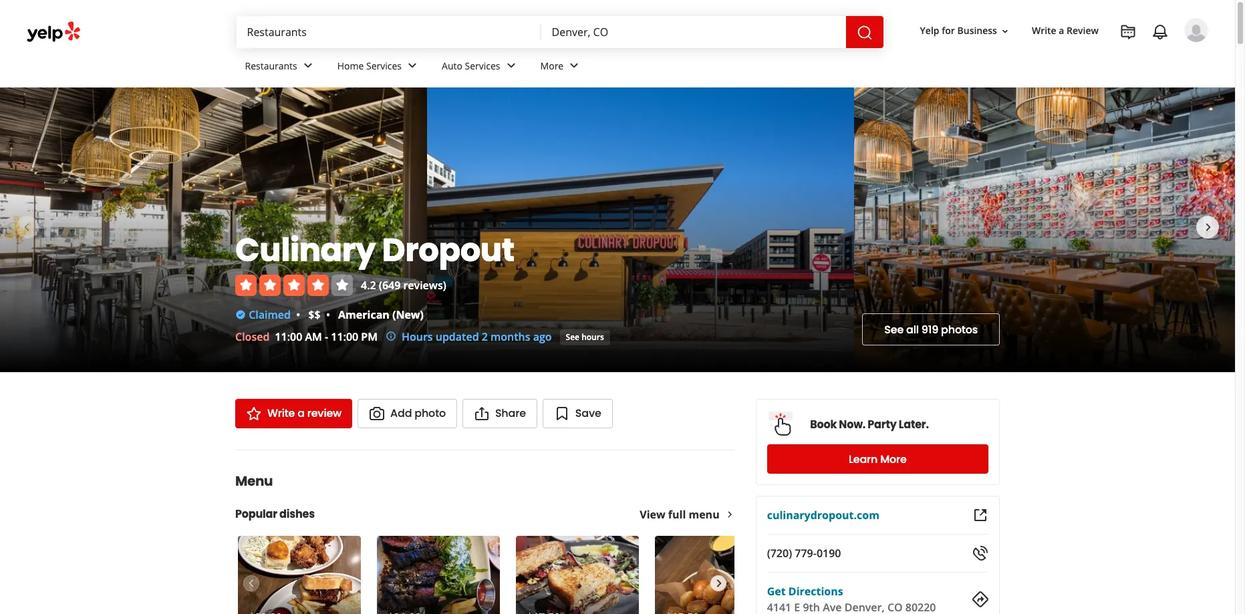 Task type: locate. For each thing, give the bounding box(es) containing it.
1 horizontal spatial none field
[[552, 25, 836, 39]]

restaurants link
[[234, 48, 327, 87]]

Find text field
[[247, 25, 531, 39]]

24 chevron down v2 image
[[405, 58, 421, 74], [503, 58, 519, 74]]

info alert
[[386, 329, 552, 345]]

2 24 chevron down v2 image from the left
[[567, 58, 583, 74]]

None search field
[[236, 16, 886, 48]]

write left the review
[[1033, 24, 1057, 37]]

previous image
[[19, 219, 35, 235], [244, 576, 258, 592]]

0 vertical spatial more
[[541, 59, 564, 72]]

24 chevron down v2 image inside home services link
[[405, 58, 421, 74]]

yelp for business
[[921, 24, 998, 37]]

1 horizontal spatial services
[[465, 59, 501, 72]]

photos
[[942, 322, 978, 337]]

16 chevron down v2 image
[[1000, 26, 1011, 37]]

24 chevron down v2 image inside restaurants link
[[300, 58, 316, 74]]

1 vertical spatial more
[[881, 452, 907, 467]]

culinarydropout.com link
[[768, 508, 880, 523]]

0 horizontal spatial next image
[[711, 576, 726, 592]]

share button
[[463, 399, 538, 429]]

(720)
[[768, 546, 793, 561]]

0 horizontal spatial 24 chevron down v2 image
[[300, 58, 316, 74]]

get
[[768, 585, 786, 599]]

see all 919 photos
[[885, 322, 978, 337]]

culinary
[[235, 228, 376, 273]]

14 chevron right outline image
[[725, 510, 735, 520]]

a left review
[[298, 406, 305, 421]]

24 chevron down v2 image for auto services
[[503, 58, 519, 74]]

0190
[[817, 546, 842, 561]]

see for see hours
[[566, 331, 580, 343]]

1 horizontal spatial more
[[881, 452, 907, 467]]

months
[[491, 330, 531, 344]]

now.
[[840, 417, 866, 432]]

services for auto services
[[465, 59, 501, 72]]

a for review
[[1060, 24, 1065, 37]]

see for see all 919 photos
[[885, 322, 904, 337]]

dishes
[[280, 507, 315, 522]]

culinary dropout
[[235, 228, 515, 273]]

none field up home services link at the left top
[[247, 25, 531, 39]]

see left hours
[[566, 331, 580, 343]]

24 chevron down v2 image inside auto services link
[[503, 58, 519, 74]]

photo of culinary dropout - denver, co, us. image
[[0, 88, 427, 373], [427, 88, 855, 373], [855, 88, 1246, 373]]

0 horizontal spatial see
[[566, 331, 580, 343]]

11:00 right -
[[331, 330, 359, 344]]

see left all
[[885, 322, 904, 337]]

1 horizontal spatial previous image
[[244, 576, 258, 592]]

all
[[907, 322, 919, 337]]

review
[[1067, 24, 1099, 37]]

1 horizontal spatial write
[[1033, 24, 1057, 37]]

2 24 chevron down v2 image from the left
[[503, 58, 519, 74]]

2 services from the left
[[465, 59, 501, 72]]

$$
[[309, 308, 321, 322]]

write
[[1033, 24, 1057, 37], [268, 406, 295, 421]]

notifications image
[[1153, 24, 1169, 40]]

none field up "business categories" element in the top of the page
[[552, 25, 836, 39]]

1 horizontal spatial 24 chevron down v2 image
[[503, 58, 519, 74]]

write inside user actions element
[[1033, 24, 1057, 37]]

auto
[[442, 59, 463, 72]]

24 chevron down v2 image
[[300, 58, 316, 74], [567, 58, 583, 74]]

save button
[[543, 399, 613, 429]]

2
[[482, 330, 488, 344]]

4.2
[[361, 278, 376, 293]]

services right auto
[[465, 59, 501, 72]]

user actions element
[[910, 17, 1228, 99]]

services for home services
[[367, 59, 402, 72]]

more link
[[530, 48, 593, 87]]

1 services from the left
[[367, 59, 402, 72]]

1 24 chevron down v2 image from the left
[[300, 58, 316, 74]]

1 vertical spatial write
[[268, 406, 295, 421]]

16 claim filled v2 image
[[235, 310, 246, 320]]

24 chevron down v2 image left auto
[[405, 58, 421, 74]]

nolan p. image
[[1185, 18, 1209, 42]]

add photo
[[391, 406, 446, 421]]

write a review link
[[235, 399, 352, 429]]

hours
[[582, 331, 604, 343]]

24 save outline v2 image
[[554, 406, 570, 422]]

2 none field from the left
[[552, 25, 836, 39]]

write right the '24 star v2' icon
[[268, 406, 295, 421]]

services
[[367, 59, 402, 72], [465, 59, 501, 72]]

a
[[1060, 24, 1065, 37], [298, 406, 305, 421]]

share
[[495, 406, 526, 421]]

am
[[305, 330, 322, 344]]

directions
[[789, 585, 844, 599]]

0 vertical spatial write
[[1033, 24, 1057, 37]]

24 chevron down v2 image inside more link
[[567, 58, 583, 74]]

see hours
[[566, 331, 604, 343]]

add
[[391, 406, 412, 421]]

2 photo of culinary dropout - denver, co, us. image from the left
[[427, 88, 855, 373]]

get directions
[[768, 585, 844, 599]]

see hours link
[[560, 330, 610, 346]]

24 external link v2 image
[[973, 508, 989, 524]]

next image
[[1201, 219, 1217, 235], [711, 576, 726, 592]]

learn
[[849, 452, 878, 467]]

hours updated 2 months ago
[[402, 330, 552, 344]]

1 horizontal spatial next image
[[1201, 219, 1217, 235]]

-
[[325, 330, 328, 344]]

next image for previous image to the bottom
[[711, 576, 726, 592]]

24 camera v2 image
[[369, 406, 385, 422]]

review
[[307, 406, 342, 421]]

0 horizontal spatial write
[[268, 406, 295, 421]]

0 horizontal spatial none field
[[247, 25, 531, 39]]

popular
[[235, 507, 277, 522]]

restaurants
[[245, 59, 297, 72]]

more
[[541, 59, 564, 72], [881, 452, 907, 467]]

1 vertical spatial next image
[[711, 576, 726, 592]]

1 horizontal spatial a
[[1060, 24, 1065, 37]]

next image for previous image to the left
[[1201, 219, 1217, 235]]

0 vertical spatial previous image
[[19, 219, 35, 235]]

24 star v2 image
[[246, 406, 262, 422]]

1 horizontal spatial 11:00
[[331, 330, 359, 344]]

0 horizontal spatial 24 chevron down v2 image
[[405, 58, 421, 74]]

1 horizontal spatial see
[[885, 322, 904, 337]]

see
[[885, 322, 904, 337], [566, 331, 580, 343]]

0 horizontal spatial 11:00
[[275, 330, 302, 344]]

none field find
[[247, 25, 531, 39]]

(649
[[379, 278, 401, 293]]

2 11:00 from the left
[[331, 330, 359, 344]]

1 24 chevron down v2 image from the left
[[405, 58, 421, 74]]

0 horizontal spatial services
[[367, 59, 402, 72]]

11:00
[[275, 330, 302, 344], [331, 330, 359, 344]]

a left the review
[[1060, 24, 1065, 37]]

dropout
[[382, 228, 515, 273]]

0 vertical spatial next image
[[1201, 219, 1217, 235]]

yelp for business button
[[915, 19, 1016, 43]]

get directions link
[[768, 585, 844, 599]]

1 horizontal spatial 24 chevron down v2 image
[[567, 58, 583, 74]]

(new)
[[393, 308, 424, 322]]

write a review
[[1033, 24, 1099, 37]]

24 chevron down v2 image right auto services
[[503, 58, 519, 74]]

None field
[[247, 25, 531, 39], [552, 25, 836, 39]]

crispy chicken katsu image
[[516, 536, 639, 615]]

24 phone v2 image
[[973, 546, 989, 562]]

0 horizontal spatial more
[[541, 59, 564, 72]]

add photo link
[[358, 399, 457, 429]]

11:00 left am
[[275, 330, 302, 344]]

1 vertical spatial a
[[298, 406, 305, 421]]

0 horizontal spatial a
[[298, 406, 305, 421]]

none field "near"
[[552, 25, 836, 39]]

0 vertical spatial a
[[1060, 24, 1065, 37]]

auto services
[[442, 59, 501, 72]]

24 chevron down v2 image for home services
[[405, 58, 421, 74]]

1 none field from the left
[[247, 25, 531, 39]]

services right home
[[367, 59, 402, 72]]



Task type: vqa. For each thing, say whether or not it's contained in the screenshot.
The related to Highlights
no



Task type: describe. For each thing, give the bounding box(es) containing it.
4.2 (649 reviews)
[[361, 278, 447, 293]]

claimed
[[249, 308, 291, 322]]

1 photo of culinary dropout - denver, co, us. image from the left
[[0, 88, 427, 373]]

culinarydropout.com
[[768, 508, 880, 523]]

a for review
[[298, 406, 305, 421]]

779-
[[795, 546, 817, 561]]

write for write a review
[[1033, 24, 1057, 37]]

updated
[[436, 330, 479, 344]]

24 share v2 image
[[474, 406, 490, 422]]

menu element
[[214, 450, 781, 615]]

menu
[[235, 472, 273, 491]]

view full menu
[[640, 508, 720, 522]]

ago
[[533, 330, 552, 344]]

search image
[[857, 24, 873, 41]]

24 chevron down v2 image for more
[[567, 58, 583, 74]]

more inside more link
[[541, 59, 564, 72]]

(649 reviews) link
[[379, 278, 447, 293]]

book now. party later.
[[811, 417, 929, 432]]

fried chicken image
[[238, 536, 361, 615]]

for
[[942, 24, 956, 37]]

home
[[338, 59, 364, 72]]

reviews)
[[404, 278, 447, 293]]

view
[[640, 508, 666, 522]]

write a review link
[[1027, 19, 1105, 43]]

save
[[576, 406, 602, 421]]

american
[[338, 308, 390, 322]]

4.2 star rating image
[[235, 275, 353, 296]]

popular dishes
[[235, 507, 315, 522]]

learn more link
[[768, 445, 989, 474]]

photo
[[415, 406, 446, 421]]

1 vertical spatial previous image
[[244, 576, 258, 592]]

pm
[[361, 330, 378, 344]]

write for write a review
[[268, 406, 295, 421]]

soft pretzels & provolone fondue image
[[655, 536, 778, 615]]

0 horizontal spatial previous image
[[19, 219, 35, 235]]

919
[[922, 322, 939, 337]]

auto services link
[[431, 48, 530, 87]]

16 info v2 image
[[386, 331, 397, 342]]

view full menu link
[[640, 508, 735, 522]]

american (new)
[[338, 308, 424, 322]]

write a review
[[268, 406, 342, 421]]

business categories element
[[234, 48, 1209, 87]]

home services link
[[327, 48, 431, 87]]

closed 11:00 am - 11:00 pm
[[235, 330, 378, 344]]

party
[[868, 417, 897, 432]]

24 chevron down v2 image for restaurants
[[300, 58, 316, 74]]

learn more
[[849, 452, 907, 467]]

more inside learn more link
[[881, 452, 907, 467]]

Near text field
[[552, 25, 836, 39]]

american (new) link
[[338, 308, 424, 322]]

hours
[[402, 330, 433, 344]]

book
[[811, 417, 837, 432]]

business
[[958, 24, 998, 37]]

steak frites image
[[377, 536, 500, 615]]

home services
[[338, 59, 402, 72]]

1 11:00 from the left
[[275, 330, 302, 344]]

projects image
[[1121, 24, 1137, 40]]

(720) 779-0190
[[768, 546, 842, 561]]

later.
[[899, 417, 929, 432]]

closed
[[235, 330, 270, 344]]

full
[[669, 508, 686, 522]]

menu
[[689, 508, 720, 522]]

3 photo of culinary dropout - denver, co, us. image from the left
[[855, 88, 1246, 373]]

see all 919 photos link
[[863, 314, 1000, 346]]

yelp
[[921, 24, 940, 37]]

24 directions v2 image
[[973, 592, 989, 608]]



